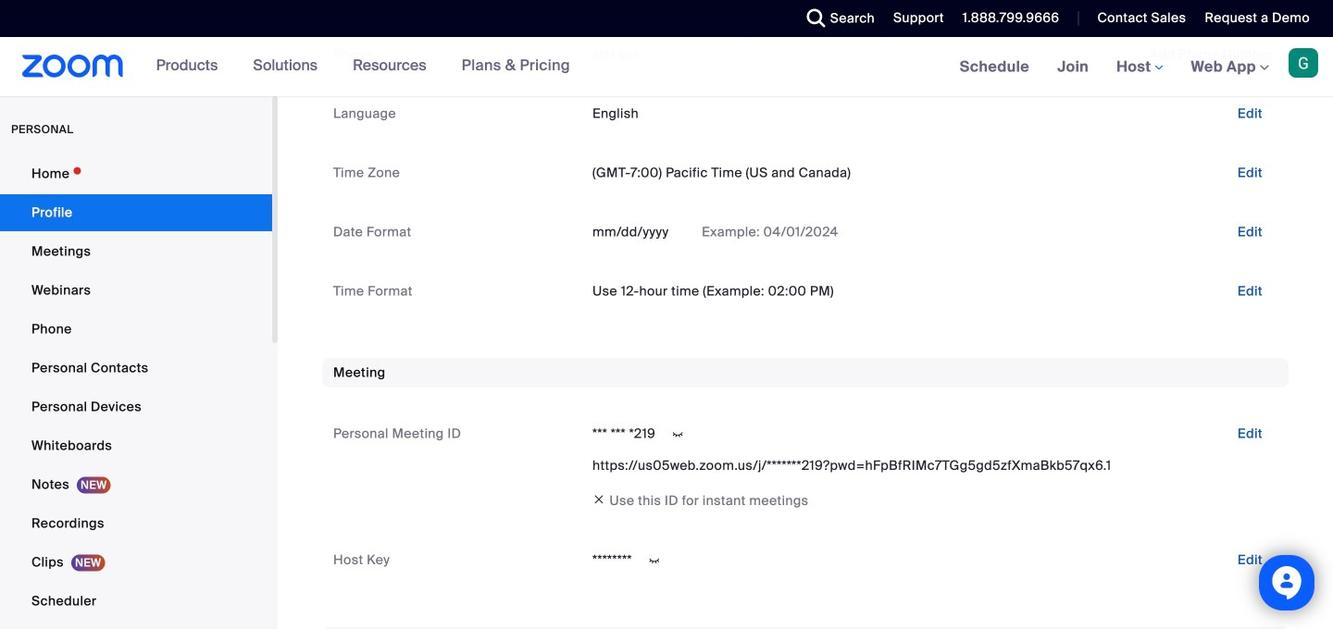 Task type: vqa. For each thing, say whether or not it's contained in the screenshot.
window new image
no



Task type: describe. For each thing, give the bounding box(es) containing it.
show personal meeting id image
[[663, 427, 693, 443]]

show host key image
[[640, 553, 669, 570]]

product information navigation
[[142, 37, 584, 96]]

personal menu menu
[[0, 156, 272, 630]]

zoom logo image
[[22, 55, 124, 78]]



Task type: locate. For each thing, give the bounding box(es) containing it.
meetings navigation
[[946, 37, 1333, 98]]

profile picture image
[[1289, 48, 1318, 78]]

banner
[[0, 37, 1333, 98]]



